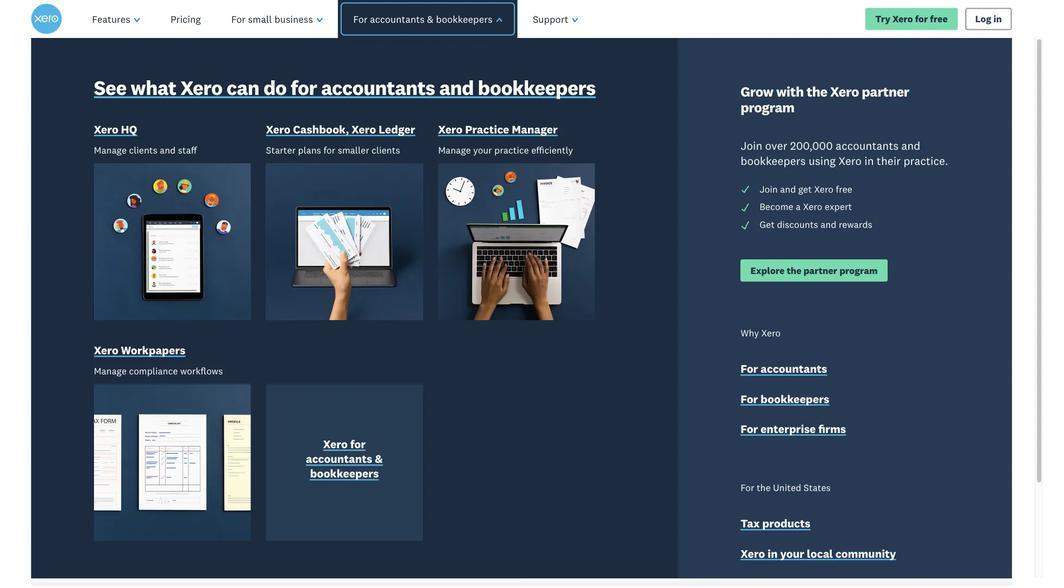 Task type: vqa. For each thing, say whether or not it's contained in the screenshot.
YEAR
no



Task type: locate. For each thing, give the bounding box(es) containing it.
0 vertical spatial months*
[[115, 325, 182, 346]]

0 vertical spatial included image
[[741, 202, 750, 212]]

get down the become
[[760, 218, 775, 230]]

0 horizontal spatial the
[[757, 482, 771, 494]]

0 horizontal spatial in
[[768, 547, 778, 561]]

for for for accountants
[[741, 362, 758, 376]]

1 vertical spatial partner
[[804, 264, 837, 276]]

become a xero expert
[[760, 201, 852, 212]]

tax
[[741, 517, 760, 531]]

bookkeepers inside see what xero can do for accountants and bookkeepers link
[[478, 75, 596, 100]]

get left 50%
[[264, 304, 291, 325]]

free up expert
[[836, 183, 852, 195]]

2 horizontal spatial in
[[993, 13, 1002, 25]]

1 horizontal spatial the
[[787, 264, 801, 276]]

clients down hq
[[129, 144, 157, 156]]

and down expert
[[821, 218, 836, 230]]

1 horizontal spatial can
[[226, 75, 259, 100]]

0 horizontal spatial &
[[375, 452, 383, 466]]

1 vertical spatial plans
[[316, 395, 341, 407]]

0 horizontal spatial clients
[[129, 144, 157, 156]]

0 vertical spatial the
[[807, 83, 827, 100]]

1 vertical spatial included image
[[741, 220, 750, 230]]

xero in your local community
[[741, 547, 896, 561]]

partner inside grow with the xero partner program
[[862, 83, 909, 100]]

2 vertical spatial free
[[224, 325, 254, 346]]

with inside back to what you love with xero accounting software
[[115, 150, 206, 207]]

1 vertical spatial you
[[397, 325, 425, 346]]

grow with the xero partner program
[[741, 83, 909, 116]]

manage your practice efficiently
[[438, 144, 573, 156]]

xero inside xero for accountants & bookkeepers
[[323, 437, 348, 451]]

included image
[[741, 185, 750, 195]]

1 horizontal spatial in
[[864, 153, 874, 168]]

xero inside join over 200,000 accountants and bookkeepers using xero in their practice.
[[838, 153, 862, 168]]

2023
[[218, 526, 238, 537]]

2 vertical spatial what
[[152, 395, 174, 407]]

your down secs
[[780, 547, 804, 561]]

and right now
[[284, 526, 300, 537]]

21
[[207, 526, 215, 537]]

included image for become a xero expert
[[741, 202, 750, 212]]

the for united
[[757, 482, 771, 494]]

workflows
[[180, 365, 223, 377]]

1 vertical spatial &
[[375, 452, 383, 466]]

join for join over 200,000 accountants and bookkeepers using xero in their practice.
[[741, 139, 762, 153]]

1 included image from the top
[[741, 202, 750, 212]]

manage down practice
[[438, 144, 471, 156]]

1 vertical spatial do
[[217, 395, 228, 407]]

0 horizontal spatial do
[[217, 395, 228, 407]]

plans down cashbook,
[[298, 144, 321, 156]]

limited
[[115, 304, 174, 325]]

xero homepage image
[[31, 4, 62, 34]]

explore the partner program link
[[741, 259, 888, 282]]

0 vertical spatial with
[[776, 83, 804, 100]]

1 horizontal spatial free
[[836, 183, 852, 195]]

for inside the limited time offer: get 50% off for 3 months* plus free onboarding when you purchase xero.
[[360, 304, 382, 325]]

see
[[94, 75, 126, 100]]

buy now and save link
[[244, 526, 323, 540]]

get inside the limited time offer: get 50% off for 3 months* plus free onboarding when you purchase xero.
[[264, 304, 291, 325]]

1 vertical spatial join
[[760, 183, 778, 195]]

ends
[[138, 526, 158, 537]]

manage
[[94, 144, 127, 156], [438, 144, 471, 156], [94, 365, 127, 377]]

using
[[809, 153, 836, 168]]

do
[[263, 75, 287, 100], [217, 395, 228, 407]]

in left their
[[864, 153, 874, 168]]

and inside join over 200,000 accountants and bookkeepers using xero in their practice.
[[901, 139, 920, 153]]

1 vertical spatial can
[[199, 395, 215, 407]]

1 vertical spatial what
[[115, 109, 218, 166]]

and left staff
[[160, 144, 176, 156]]

1 vertical spatial with
[[115, 150, 206, 207]]

join up the become
[[760, 183, 778, 195]]

0 horizontal spatial you
[[228, 109, 303, 166]]

features button
[[77, 0, 155, 38]]

clients down ledger
[[372, 144, 400, 156]]

0 vertical spatial program
[[741, 99, 794, 116]]

0 vertical spatial you
[[228, 109, 303, 166]]

1 horizontal spatial you
[[397, 325, 425, 346]]

for
[[231, 13, 246, 25], [353, 13, 368, 25], [741, 362, 758, 376], [741, 392, 758, 406], [741, 422, 758, 436], [741, 482, 754, 494]]

compare
[[261, 395, 301, 407]]

get
[[760, 218, 775, 230], [264, 304, 291, 325]]

manage for practice
[[438, 144, 471, 156]]

xero hq link
[[94, 122, 137, 139]]

free right plus
[[224, 325, 254, 346]]

buy now and save
[[244, 526, 323, 537]]

you
[[228, 109, 303, 166], [397, 325, 425, 346]]

0 vertical spatial join
[[741, 139, 762, 153]]

0 vertical spatial free
[[930, 13, 948, 25]]

0 vertical spatial do
[[263, 75, 287, 100]]

1 horizontal spatial clients
[[372, 144, 400, 156]]

0 horizontal spatial with
[[115, 150, 206, 207]]

efficiently
[[531, 144, 573, 156]]

1 horizontal spatial do
[[263, 75, 287, 100]]

05 days, 11 hours, 16 minutes and 04 seconds timer
[[615, 481, 928, 552]]

1 vertical spatial in
[[864, 153, 874, 168]]

1 horizontal spatial &
[[427, 13, 433, 25]]

1 horizontal spatial program
[[840, 264, 878, 276]]

manager
[[512, 122, 558, 136]]

starter plans for smaller clients
[[266, 144, 400, 156]]

you inside back to what you love with xero accounting software
[[228, 109, 303, 166]]

join over 200,000 accountants and bookkeepers using xero in their practice.
[[741, 139, 948, 168]]

0 vertical spatial what
[[131, 75, 176, 100]]

1 vertical spatial your
[[780, 547, 804, 561]]

your
[[473, 144, 492, 156], [780, 547, 804, 561]]

&
[[427, 13, 433, 25], [375, 452, 383, 466]]

1 horizontal spatial your
[[780, 547, 804, 561]]

for inside xero for accountants & bookkeepers
[[350, 437, 366, 451]]

months* inside the limited time offer: get 50% off for 3 months* plus free onboarding when you purchase xero.
[[115, 325, 182, 346]]

2 vertical spatial the
[[757, 482, 771, 494]]

features
[[92, 13, 130, 25]]

join left over
[[741, 139, 762, 153]]

0 horizontal spatial partner
[[804, 264, 837, 276]]

0 vertical spatial partner
[[862, 83, 909, 100]]

do inside learn what xero can do link
[[217, 395, 228, 407]]

cashbook,
[[293, 122, 349, 136]]

2 vertical spatial in
[[768, 547, 778, 561]]

secs
[[773, 532, 792, 544]]

manage clients and staff
[[94, 144, 197, 156]]

1 horizontal spatial with
[[776, 83, 804, 100]]

1 vertical spatial the
[[787, 264, 801, 276]]

local
[[807, 547, 833, 561]]

program down rewards
[[840, 264, 878, 276]]

bookkeepers inside join over 200,000 accountants and bookkeepers using xero in their practice.
[[741, 153, 806, 168]]

mins
[[724, 532, 744, 544]]

join and get xero free
[[760, 183, 852, 195]]

0 vertical spatial can
[[226, 75, 259, 100]]

and up practice
[[439, 75, 474, 100]]

pricing
[[171, 13, 201, 25]]

0 vertical spatial &
[[427, 13, 433, 25]]

in down secs
[[768, 547, 778, 561]]

workpapers
[[121, 343, 185, 357]]

plans for three months*
[[221, 494, 441, 519]]

save
[[303, 526, 323, 537]]

plans right all
[[316, 395, 341, 407]]

0 horizontal spatial get
[[264, 304, 291, 325]]

bookkeepers
[[436, 13, 492, 25], [478, 75, 596, 100], [741, 153, 806, 168], [761, 392, 829, 406], [310, 467, 379, 481]]

1 horizontal spatial partner
[[862, 83, 909, 100]]

0 horizontal spatial your
[[473, 144, 492, 156]]

6
[[734, 491, 749, 524]]

in right log in the right top of the page
[[993, 13, 1002, 25]]

1 horizontal spatial get
[[760, 218, 775, 230]]

clients
[[129, 144, 157, 156], [372, 144, 400, 156]]

program
[[741, 99, 794, 116], [840, 264, 878, 276]]

for accountants
[[741, 362, 827, 376]]

what inside back to what you love with xero accounting software
[[115, 109, 218, 166]]

months*
[[115, 325, 182, 346], [362, 494, 441, 519]]

become
[[760, 201, 793, 212]]

for
[[915, 13, 928, 25], [291, 75, 317, 100], [323, 144, 335, 156], [360, 304, 382, 325], [350, 437, 366, 451], [279, 494, 305, 519]]

manage down xero workpapers link
[[94, 365, 127, 377]]

1 clients from the left
[[129, 144, 157, 156]]

2 included image from the top
[[741, 220, 750, 230]]

0 vertical spatial get
[[760, 218, 775, 230]]

plans up "buy" on the bottom left
[[225, 494, 275, 519]]

accountants
[[370, 13, 425, 25], [321, 75, 435, 100], [836, 139, 899, 153], [761, 362, 827, 376], [306, 452, 372, 466]]

support button
[[518, 0, 593, 38]]

0 horizontal spatial months*
[[115, 325, 182, 346]]

bookkeepers inside for bookkeepers link
[[761, 392, 829, 406]]

program up over
[[741, 99, 794, 116]]

software
[[115, 232, 296, 289]]

& inside dropdown button
[[427, 13, 433, 25]]

in
[[993, 13, 1002, 25], [864, 153, 874, 168], [768, 547, 778, 561]]

do inside see what xero can do for accountants and bookkeepers link
[[263, 75, 287, 100]]

plans
[[298, 144, 321, 156], [316, 395, 341, 407], [225, 494, 275, 519]]

for bookkeepers
[[741, 392, 829, 406]]

and up practice.
[[901, 139, 920, 153]]

1 horizontal spatial months*
[[362, 494, 441, 519]]

1 vertical spatial get
[[264, 304, 291, 325]]

in for log in
[[993, 13, 1002, 25]]

1
[[673, 491, 683, 524]]

with inside grow with the xero partner program
[[776, 83, 804, 100]]

xero practice manager link
[[438, 122, 558, 139]]

free inside the limited time offer: get 50% off for 3 months* plus free onboarding when you purchase xero.
[[224, 325, 254, 346]]

0 horizontal spatial free
[[224, 325, 254, 346]]

log in link
[[965, 8, 1012, 30]]

manage for hq
[[94, 144, 127, 156]]

0 vertical spatial in
[[993, 13, 1002, 25]]

the for partner
[[787, 264, 801, 276]]

0 vertical spatial your
[[473, 144, 492, 156]]

included image
[[741, 202, 750, 212], [741, 220, 750, 230]]

0 horizontal spatial can
[[199, 395, 215, 407]]

try xero for free link
[[865, 8, 958, 30]]

get discounts and rewards
[[760, 218, 872, 230]]

program inside grow with the xero partner program
[[741, 99, 794, 116]]

included image for get discounts and rewards
[[741, 220, 750, 230]]

join inside join over 200,000 accountants and bookkeepers using xero in their practice.
[[741, 139, 762, 153]]

manage down xero hq link at the top of page
[[94, 144, 127, 156]]

your down practice
[[473, 144, 492, 156]]

2 horizontal spatial the
[[807, 83, 827, 100]]

free left log in the right top of the page
[[930, 13, 948, 25]]

for for for small business
[[231, 13, 246, 25]]

0 horizontal spatial program
[[741, 99, 794, 116]]

buy
[[244, 526, 261, 537]]

try
[[875, 13, 890, 25]]



Task type: describe. For each thing, give the bounding box(es) containing it.
learn what xero can do
[[125, 395, 228, 407]]

their
[[877, 153, 901, 168]]

xero workpapers link
[[94, 343, 185, 360]]

for accountants & bookkeepers button
[[334, 0, 521, 38]]

you inside the limited time offer: get 50% off for 3 months* plus free onboarding when you purchase xero.
[[397, 325, 425, 346]]

2 clients from the left
[[372, 144, 400, 156]]

& inside xero for accountants & bookkeepers
[[375, 452, 383, 466]]

xero inside back to what you love with xero accounting software
[[216, 150, 311, 207]]

staff
[[178, 144, 197, 156]]

xero.
[[190, 346, 230, 367]]

xero workpapers
[[94, 343, 185, 357]]

offer
[[115, 526, 136, 537]]

the inside grow with the xero partner program
[[807, 83, 827, 100]]

try xero for free
[[875, 13, 948, 25]]

time
[[179, 304, 214, 325]]

all
[[303, 395, 314, 407]]

offer:
[[218, 304, 259, 325]]

accountants inside join over 200,000 accountants and bookkeepers using xero in their practice.
[[836, 139, 899, 153]]

for for for enterprise firms
[[741, 422, 758, 436]]

for for for accountants & bookkeepers
[[353, 13, 368, 25]]

for for for bookkeepers
[[741, 392, 758, 406]]

community
[[835, 547, 896, 561]]

smaller
[[338, 144, 369, 156]]

xero hq
[[94, 122, 137, 136]]

0 4
[[767, 491, 798, 524]]

xero for accountants & bookkeepers
[[306, 437, 383, 481]]

for enterprise firms
[[741, 422, 846, 436]]

for enterprise firms link
[[741, 422, 846, 439]]

0
[[767, 491, 783, 524]]

love
[[313, 109, 399, 166]]

for small business button
[[216, 0, 338, 38]]

business
[[274, 13, 313, 25]]

in for xero in your local community
[[768, 547, 778, 561]]

see what xero can do for accountants and bookkeepers link
[[94, 75, 596, 102]]

compare all plans
[[261, 395, 341, 407]]

learn
[[125, 395, 150, 407]]

accountants inside xero for accountants & bookkeepers
[[306, 452, 372, 466]]

bookkeepers inside for accountants & bookkeepers dropdown button
[[436, 13, 492, 25]]

three
[[309, 494, 358, 519]]

xero cashbook, xero ledger
[[266, 122, 415, 136]]

pricing link
[[155, 0, 216, 38]]

for bookkeepers link
[[741, 392, 829, 409]]

xero in your local community link
[[741, 546, 896, 563]]

ledger
[[379, 122, 415, 136]]

0 vertical spatial plans
[[298, 144, 321, 156]]

bookkeepers inside xero for accountants & bookkeepers
[[310, 467, 379, 481]]

purchase
[[115, 346, 186, 367]]

off
[[335, 304, 355, 325]]

manage compliance workflows
[[94, 365, 223, 377]]

1 vertical spatial program
[[840, 264, 878, 276]]

limited time offer: get 50% off for 3 months* plus free onboarding when you purchase xero.
[[115, 304, 425, 367]]

see what xero can do for accountants and bookkeepers
[[94, 75, 596, 100]]

products
[[762, 517, 810, 531]]

grow
[[741, 83, 773, 100]]

log in
[[975, 13, 1002, 25]]

1 vertical spatial months*
[[362, 494, 441, 519]]

1 vertical spatial free
[[836, 183, 852, 195]]

tax products link
[[741, 516, 810, 533]]

small
[[248, 13, 272, 25]]

november
[[161, 526, 204, 537]]

practice
[[494, 144, 529, 156]]

2 horizontal spatial free
[[930, 13, 948, 25]]

starter
[[266, 144, 296, 156]]

2 vertical spatial plans
[[225, 494, 275, 519]]

what for learn
[[152, 395, 174, 407]]

in inside join over 200,000 accountants and bookkeepers using xero in their practice.
[[864, 153, 874, 168]]

hq
[[121, 122, 137, 136]]

when
[[351, 325, 393, 346]]

accounting
[[115, 191, 346, 248]]

xero inside grow with the xero partner program
[[830, 83, 859, 100]]

for accountants & bookkeepers
[[353, 13, 492, 25]]

join for join and get xero free
[[760, 183, 778, 195]]

over
[[765, 139, 787, 153]]

can for see
[[226, 75, 259, 100]]

explore
[[750, 264, 785, 276]]

states
[[804, 482, 831, 494]]

enterprise
[[761, 422, 816, 436]]

now
[[263, 526, 282, 537]]

firms
[[818, 422, 846, 436]]

xero for accountants & bookkeepers link
[[289, 437, 400, 483]]

support
[[533, 13, 568, 25]]

50%
[[296, 304, 331, 325]]

accountants inside dropdown button
[[370, 13, 425, 25]]

xero practice manager
[[438, 122, 558, 136]]

and left get at right
[[780, 183, 796, 195]]

compliance
[[129, 365, 178, 377]]

offer ends november 21 2023
[[115, 526, 238, 537]]

do for see
[[263, 75, 287, 100]]

do for learn
[[217, 395, 228, 407]]

for for for the united states
[[741, 482, 754, 494]]

log
[[975, 13, 991, 25]]

tax products
[[741, 517, 810, 531]]

3
[[386, 304, 395, 325]]

onboarding
[[258, 325, 347, 346]]

explore the partner program
[[750, 264, 878, 276]]

can for learn
[[199, 395, 215, 407]]

rewards
[[839, 218, 872, 230]]

plus
[[186, 325, 219, 346]]

for the united states
[[741, 482, 831, 494]]

hours
[[673, 532, 698, 544]]

4
[[783, 491, 798, 524]]

to
[[308, 68, 352, 125]]

a xero user decorating a cake with blue icing. social proof badges surrounding the circular image. image
[[532, 38, 1012, 450]]

your inside 'xero in your local community' link
[[780, 547, 804, 561]]

expert
[[825, 201, 852, 212]]

back to what you love with xero accounting software
[[115, 68, 399, 289]]

manage for workpapers
[[94, 365, 127, 377]]

united
[[773, 482, 801, 494]]

xero cashbook, xero ledger link
[[266, 122, 415, 139]]

what for see
[[131, 75, 176, 100]]



